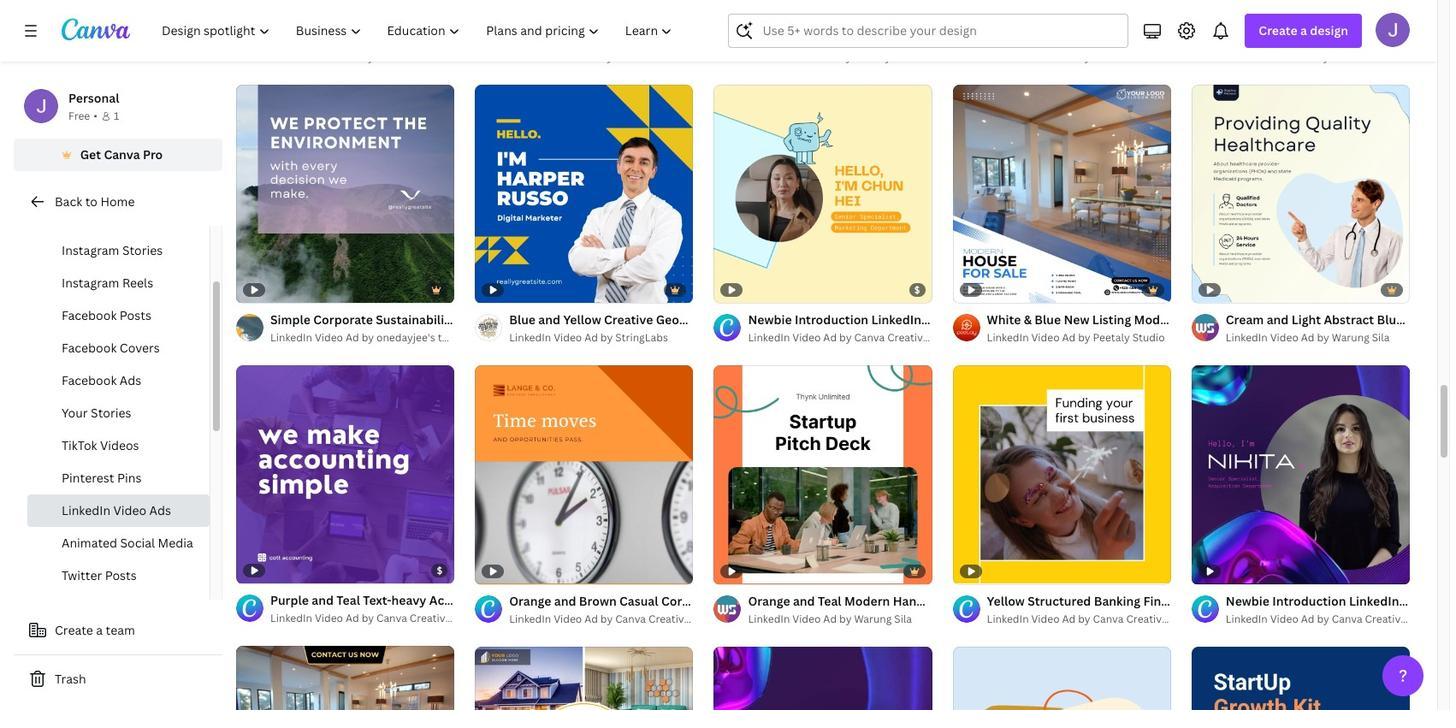 Task type: vqa. For each thing, say whether or not it's contained in the screenshot.
All to the bottom
no



Task type: locate. For each thing, give the bounding box(es) containing it.
video inside linkedin video ad by peetaly studio link
[[1032, 331, 1060, 345]]

canva inside button
[[104, 146, 140, 163]]

Search search field
[[763, 15, 1118, 47]]

back
[[55, 193, 82, 210]]

linkedin inside cream and light abstract blue medical linkedin video ad by warung sila
[[1226, 331, 1268, 345]]

1
[[114, 109, 119, 123]]

a left design
[[1301, 22, 1307, 39]]

media
[[158, 535, 193, 551]]

0 vertical spatial animated
[[797, 31, 853, 47]]

2 horizontal spatial $
[[1392, 3, 1398, 16]]

instagram
[[62, 210, 119, 226], [62, 242, 119, 258], [62, 275, 119, 291]]

create inside 'create a design' dropdown button
[[1259, 22, 1298, 39]]

a
[[1301, 22, 1307, 39], [96, 622, 103, 638]]

•
[[93, 109, 97, 123]]

blue
[[1377, 312, 1404, 328]]

1 vertical spatial a
[[96, 622, 103, 638]]

design
[[1310, 22, 1349, 39]]

team
[[106, 622, 135, 638]]

1 horizontal spatial $
[[915, 284, 920, 296]]

1 horizontal spatial animated
[[797, 31, 853, 47]]

create a team
[[55, 622, 135, 638]]

a inside button
[[96, 622, 103, 638]]

by inside modern animated breaking news intro linkedin video ad linkedin video ad by peetaly studio
[[839, 50, 852, 64]]

tiktok videos
[[62, 437, 139, 453]]

create for create a design
[[1259, 22, 1298, 39]]

back to home link
[[14, 185, 222, 219]]

canva
[[376, 50, 407, 64], [615, 50, 646, 64], [1093, 50, 1124, 64], [1332, 50, 1363, 64], [104, 146, 140, 163], [854, 331, 885, 345], [376, 611, 407, 626], [615, 611, 646, 626], [1093, 611, 1124, 626], [1332, 611, 1363, 626]]

twitter posts
[[62, 567, 137, 584]]

linkedin video ad by peetaly studio link
[[748, 49, 932, 66], [987, 330, 1171, 347]]

free
[[68, 109, 90, 123]]

studio inside modern animated breaking news intro linkedin video ad linkedin video ad by peetaly studio
[[894, 50, 926, 64]]

create a design
[[1259, 22, 1349, 39]]

stories
[[122, 242, 163, 258], [91, 405, 131, 421]]

1 vertical spatial sila
[[894, 611, 912, 626]]

facebook up the facebook ads
[[62, 340, 117, 356]]

1 vertical spatial posts
[[120, 307, 151, 323]]

0 horizontal spatial peetaly
[[854, 50, 891, 64]]

0 horizontal spatial warung
[[854, 611, 892, 626]]

reels
[[122, 275, 153, 291]]

modern animated breaking news intro linkedin video ad link
[[748, 30, 1081, 49]]

instagram posts
[[62, 210, 154, 226]]

2 instagram from the top
[[62, 242, 119, 258]]

0 vertical spatial linkedin video ad by peetaly studio link
[[748, 49, 932, 66]]

creative
[[410, 50, 451, 64], [649, 50, 690, 64], [1126, 50, 1168, 64], [1365, 50, 1407, 64], [887, 331, 929, 345], [410, 611, 451, 626], [649, 611, 690, 626], [1126, 611, 1168, 626], [1365, 611, 1407, 626]]

linkedin inside simple corporate sustainability linkedin video ad linkedin video ad by onedayjee's templates
[[270, 330, 312, 345]]

1 horizontal spatial peetaly
[[1093, 331, 1130, 345]]

tiktok videos link
[[27, 430, 210, 462]]

by
[[362, 50, 374, 64], [601, 50, 613, 64], [839, 50, 852, 64], [1078, 50, 1091, 64], [1317, 50, 1330, 64], [362, 330, 374, 345], [601, 331, 613, 345], [839, 331, 852, 345], [1078, 331, 1091, 345], [1317, 331, 1330, 345], [362, 611, 374, 626], [601, 611, 613, 626], [839, 611, 852, 626], [1078, 611, 1091, 626], [1317, 611, 1330, 626]]

create
[[1259, 22, 1298, 39], [55, 622, 93, 638]]

0 horizontal spatial ads
[[120, 372, 141, 388]]

ads down covers
[[120, 372, 141, 388]]

0 horizontal spatial sila
[[894, 611, 912, 626]]

$
[[1392, 3, 1398, 16], [915, 284, 920, 296], [437, 564, 443, 577]]

0 vertical spatial a
[[1301, 22, 1307, 39]]

posts down animated social media link
[[105, 567, 137, 584]]

0 horizontal spatial $
[[437, 564, 443, 577]]

posts up instagram stories link
[[122, 210, 154, 226]]

1 horizontal spatial warung
[[1332, 331, 1370, 345]]

facebook up "your stories" on the left
[[62, 372, 117, 388]]

1 horizontal spatial linkedin video ad by warung sila link
[[1226, 330, 1410, 347]]

ads up media
[[149, 502, 171, 519]]

0 vertical spatial ads
[[120, 372, 141, 388]]

a for design
[[1301, 22, 1307, 39]]

3 facebook from the top
[[62, 372, 117, 388]]

1 vertical spatial instagram
[[62, 242, 119, 258]]

0 horizontal spatial create
[[55, 622, 93, 638]]

cream
[[1226, 312, 1264, 328]]

0 horizontal spatial a
[[96, 622, 103, 638]]

canva inside the yellow structured banking finance linkedin video ad linkedin video ad by canva creative studio
[[1093, 611, 1124, 626]]

peetaly
[[854, 50, 891, 64], [1093, 331, 1130, 345]]

0 vertical spatial sila
[[1372, 331, 1390, 345]]

1 vertical spatial facebook
[[62, 340, 117, 356]]

linkedin video ad by warung sila
[[748, 611, 912, 626]]

2 facebook from the top
[[62, 340, 117, 356]]

twitter
[[62, 567, 102, 584]]

1 vertical spatial stories
[[91, 405, 131, 421]]

breaking
[[856, 31, 907, 47]]

sila
[[1372, 331, 1390, 345], [894, 611, 912, 626]]

facebook for facebook posts
[[62, 307, 117, 323]]

1 vertical spatial create
[[55, 622, 93, 638]]

yellow & white new listing modern home real estate linkedin video ad image
[[475, 647, 693, 710]]

posts for instagram posts
[[122, 210, 154, 226]]

0 horizontal spatial linkedin video ad by warung sila link
[[748, 611, 932, 628]]

create a design button
[[1245, 14, 1362, 48]]

ad inside linkedin video ad by peetaly studio link
[[1062, 331, 1076, 345]]

studio inside the yellow structured banking finance linkedin video ad linkedin video ad by canva creative studio
[[1170, 611, 1203, 626]]

0 vertical spatial stories
[[122, 242, 163, 258]]

linkedin video ad by canva creative studio
[[270, 50, 486, 64], [509, 50, 725, 64], [987, 50, 1203, 64], [1226, 50, 1442, 64], [748, 331, 964, 345], [270, 611, 486, 626], [509, 611, 725, 626], [1226, 611, 1442, 626]]

create left design
[[1259, 22, 1298, 39]]

1 horizontal spatial create
[[1259, 22, 1298, 39]]

0 vertical spatial facebook
[[62, 307, 117, 323]]

and
[[1267, 312, 1289, 328]]

linkedin video ads
[[62, 502, 171, 519]]

animated up twitter
[[62, 535, 117, 551]]

warung
[[1332, 331, 1370, 345], [854, 611, 892, 626]]

sila inside cream and light abstract blue medical linkedin video ad by warung sila
[[1372, 331, 1390, 345]]

0 vertical spatial instagram
[[62, 210, 119, 226]]

stories for your stories
[[91, 405, 131, 421]]

video inside linkedin video ad by stringlabs link
[[554, 331, 582, 345]]

a inside dropdown button
[[1301, 22, 1307, 39]]

facebook down instagram reels
[[62, 307, 117, 323]]

linkedin video ad by canva creative studio link
[[270, 49, 486, 66], [509, 49, 725, 66], [987, 49, 1203, 66], [1226, 49, 1442, 66], [748, 330, 964, 347], [270, 610, 486, 628], [509, 611, 725, 628], [987, 611, 1203, 628], [1226, 611, 1442, 628]]

templates
[[438, 330, 488, 345]]

0 vertical spatial $
[[1392, 3, 1398, 16]]

0 vertical spatial posts
[[122, 210, 154, 226]]

0 vertical spatial create
[[1259, 22, 1298, 39]]

video
[[1029, 31, 1062, 47], [315, 50, 343, 64], [554, 50, 582, 64], [793, 50, 821, 64], [1032, 50, 1060, 64], [1270, 50, 1299, 64], [511, 312, 545, 328], [315, 330, 343, 345], [554, 331, 582, 345], [793, 331, 821, 345], [1032, 331, 1060, 345], [1270, 331, 1299, 345], [113, 502, 146, 519], [1245, 593, 1278, 609], [315, 611, 343, 626], [554, 611, 582, 626], [793, 611, 821, 626], [1032, 611, 1060, 626], [1270, 611, 1299, 626]]

2 vertical spatial instagram
[[62, 275, 119, 291]]

1 vertical spatial warung
[[854, 611, 892, 626]]

simple corporate sustainability linkedin video ad linkedin video ad by onedayjee's templates
[[270, 312, 564, 345]]

stories down facebook ads link
[[91, 405, 131, 421]]

1 vertical spatial peetaly
[[1093, 331, 1130, 345]]

instagram reels
[[62, 275, 153, 291]]

linkedin
[[976, 31, 1026, 47], [270, 50, 312, 64], [509, 50, 551, 64], [748, 50, 790, 64], [987, 50, 1029, 64], [1226, 50, 1268, 64], [270, 330, 312, 345], [509, 331, 551, 345], [748, 331, 790, 345], [987, 331, 1029, 345], [1226, 331, 1268, 345], [62, 502, 111, 519], [1192, 593, 1242, 609], [270, 611, 312, 626], [509, 611, 551, 626], [748, 611, 790, 626], [987, 611, 1029, 626], [1226, 611, 1268, 626]]

0 vertical spatial warung
[[1332, 331, 1370, 345]]

a for team
[[96, 622, 103, 638]]

warung inside cream and light abstract blue medical linkedin video ad by warung sila
[[1332, 331, 1370, 345]]

1 vertical spatial linkedin video ad by warung sila link
[[748, 611, 932, 628]]

a left team
[[96, 622, 103, 638]]

create inside create a team button
[[55, 622, 93, 638]]

1 horizontal spatial a
[[1301, 22, 1307, 39]]

1 horizontal spatial sila
[[1372, 331, 1390, 345]]

2 vertical spatial facebook
[[62, 372, 117, 388]]

ad inside cream and light abstract blue medical linkedin video ad by warung sila
[[1301, 331, 1315, 345]]

get canva pro
[[80, 146, 163, 163]]

3 instagram from the top
[[62, 275, 119, 291]]

0 vertical spatial peetaly
[[854, 50, 891, 64]]

ads
[[120, 372, 141, 388], [149, 502, 171, 519]]

studio
[[454, 50, 486, 64], [693, 50, 725, 64], [894, 50, 926, 64], [1170, 50, 1203, 64], [1409, 50, 1442, 64], [931, 331, 964, 345], [1133, 331, 1165, 345], [454, 611, 486, 626], [693, 611, 725, 626], [1170, 611, 1203, 626], [1409, 611, 1442, 626]]

back to home
[[55, 193, 135, 210]]

1 facebook from the top
[[62, 307, 117, 323]]

instagram for instagram posts
[[62, 210, 119, 226]]

onedayjee's
[[376, 330, 435, 345]]

posts down reels
[[120, 307, 151, 323]]

None search field
[[729, 14, 1129, 48]]

2 vertical spatial posts
[[105, 567, 137, 584]]

instagram for instagram stories
[[62, 242, 119, 258]]

stories up reels
[[122, 242, 163, 258]]

1 vertical spatial linkedin video ad by peetaly studio link
[[987, 330, 1171, 347]]

1 vertical spatial $
[[915, 284, 920, 296]]

0 horizontal spatial animated
[[62, 535, 117, 551]]

yellow
[[987, 593, 1025, 609]]

0 vertical spatial linkedin video ad by warung sila link
[[1226, 330, 1410, 347]]

by inside simple corporate sustainability linkedin video ad linkedin video ad by onedayjee's templates
[[362, 330, 374, 345]]

to
[[85, 193, 98, 210]]

by inside the yellow structured banking finance linkedin video ad linkedin video ad by canva creative studio
[[1078, 611, 1091, 626]]

create for create a team
[[55, 622, 93, 638]]

animated right modern
[[797, 31, 853, 47]]

pins
[[117, 470, 142, 486]]

1 horizontal spatial ads
[[149, 502, 171, 519]]

create left team
[[55, 622, 93, 638]]

instagram posts link
[[27, 202, 210, 234]]

2 vertical spatial $
[[437, 564, 443, 577]]

modern animated breaking news intro linkedin video ad linkedin video ad by peetaly studio
[[748, 31, 1081, 64]]

1 instagram from the top
[[62, 210, 119, 226]]



Task type: describe. For each thing, give the bounding box(es) containing it.
free •
[[68, 109, 97, 123]]

trash link
[[14, 662, 222, 697]]

animated inside modern animated breaking news intro linkedin video ad linkedin video ad by peetaly studio
[[797, 31, 853, 47]]

facebook ads link
[[27, 365, 210, 397]]

peetaly inside linkedin video ad by peetaly studio link
[[1093, 331, 1130, 345]]

medical
[[1406, 312, 1450, 328]]

instagram stories link
[[27, 234, 210, 267]]

simple corporate sustainability linkedin video ad link
[[270, 311, 564, 330]]

video inside linkedin video ad by warung sila link
[[793, 611, 821, 626]]

facebook for facebook covers
[[62, 340, 117, 356]]

covers
[[120, 340, 160, 356]]

stories for instagram stories
[[122, 242, 163, 258]]

linkedin video ad by peetaly studio
[[987, 331, 1165, 345]]

yellow structured banking finance linkedin video ad linkedin video ad by canva creative studio
[[987, 593, 1297, 626]]

facebook covers
[[62, 340, 160, 356]]

1 vertical spatial animated
[[62, 535, 117, 551]]

facebook covers link
[[27, 332, 210, 365]]

pinterest pins link
[[27, 462, 210, 495]]

get
[[80, 146, 101, 163]]

get canva pro button
[[14, 139, 222, 171]]

home
[[100, 193, 135, 210]]

your
[[62, 405, 88, 421]]

linkedin
[[459, 312, 509, 328]]

jacob simon image
[[1376, 13, 1410, 47]]

posts for facebook posts
[[120, 307, 151, 323]]

pro
[[143, 146, 163, 163]]

your stories link
[[27, 397, 210, 430]]

finance
[[1143, 593, 1189, 609]]

colorful 3d business startup growth kit linkedin video ad image
[[1192, 647, 1410, 710]]

structured
[[1028, 593, 1091, 609]]

linkedin video ad by stringlabs
[[509, 331, 668, 345]]

twitter posts link
[[27, 560, 210, 592]]

yellow structured banking finance linkedin video ad link
[[987, 592, 1297, 611]]

linkedin video ad by stringlabs link
[[509, 330, 693, 347]]

corporate
[[313, 312, 373, 328]]

1 vertical spatial ads
[[149, 502, 171, 519]]

social
[[120, 535, 155, 551]]

cream and light abstract blue medical linkedin video ad by warung sila
[[1226, 312, 1450, 345]]

create a team button
[[14, 614, 222, 648]]

cream and light abstract blue medical link
[[1226, 311, 1450, 330]]

video inside cream and light abstract blue medical linkedin video ad by warung sila
[[1270, 331, 1299, 345]]

trash
[[55, 671, 86, 687]]

linkedin video ad by onedayjee's templates link
[[270, 330, 488, 347]]

pinterest
[[62, 470, 114, 486]]

facebook posts link
[[27, 299, 210, 332]]

personal
[[68, 90, 119, 106]]

your stories
[[62, 405, 131, 421]]

instagram stories
[[62, 242, 163, 258]]

tiktok
[[62, 437, 97, 453]]

instagram reels link
[[27, 267, 210, 299]]

peetaly inside modern animated breaking news intro linkedin video ad linkedin video ad by peetaly studio
[[854, 50, 891, 64]]

videos
[[100, 437, 139, 453]]

top level navigation element
[[151, 14, 687, 48]]

ad inside linkedin video ad by warung sila link
[[823, 611, 837, 626]]

instagram for instagram reels
[[62, 275, 119, 291]]

animated social media link
[[27, 527, 210, 560]]

intro
[[944, 31, 973, 47]]

by inside cream and light abstract blue medical linkedin video ad by warung sila
[[1317, 331, 1330, 345]]

light
[[1292, 312, 1321, 328]]

1 horizontal spatial linkedin video ad by peetaly studio link
[[987, 330, 1171, 347]]

creative inside the yellow structured banking finance linkedin video ad linkedin video ad by canva creative studio
[[1126, 611, 1168, 626]]

stringlabs
[[615, 331, 668, 345]]

modern
[[748, 31, 794, 47]]

animated social media
[[62, 535, 193, 551]]

banking
[[1094, 593, 1141, 609]]

facebook ads
[[62, 372, 141, 388]]

news
[[910, 31, 942, 47]]

facebook posts
[[62, 307, 151, 323]]

sustainability
[[376, 312, 456, 328]]

ad inside linkedin video ad by stringlabs link
[[585, 331, 598, 345]]

pinterest pins
[[62, 470, 142, 486]]

0 horizontal spatial linkedin video ad by peetaly studio link
[[748, 49, 932, 66]]

simple
[[270, 312, 311, 328]]

abstract
[[1324, 312, 1374, 328]]

posts for twitter posts
[[105, 567, 137, 584]]

facebook for facebook ads
[[62, 372, 117, 388]]



